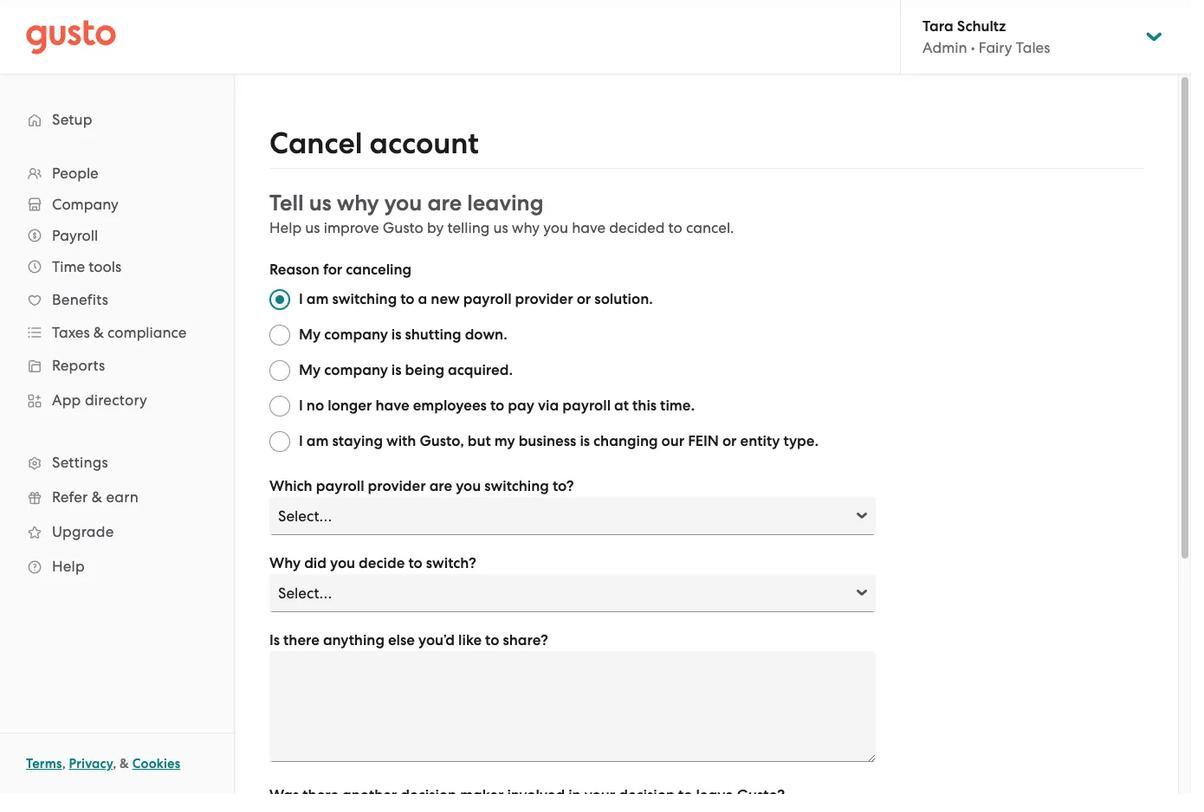 Task type: vqa. For each thing, say whether or not it's contained in the screenshot.
hiring
no



Task type: describe. For each thing, give the bounding box(es) containing it.
help inside gusto navigation element
[[52, 558, 85, 575]]

new
[[431, 290, 460, 308]]

0 horizontal spatial payroll
[[316, 477, 364, 496]]

fairy
[[979, 39, 1012, 56]]

0 vertical spatial payroll
[[463, 290, 512, 308]]

reason for canceling
[[269, 261, 412, 279]]

refer & earn
[[52, 489, 139, 506]]

time.
[[660, 397, 695, 415]]

my for my company is shutting down.
[[299, 326, 321, 344]]

i no longer have employees to pay via payroll at this time.
[[299, 397, 695, 415]]

us down 'leaving'
[[493, 219, 508, 237]]

refer
[[52, 489, 88, 506]]

i for i no longer have employees to pay via payroll at this time.
[[299, 397, 303, 415]]

setup link
[[17, 104, 217, 135]]

help inside tell us why you are leaving help us improve gusto by telling us why you have decided to cancel.
[[269, 219, 302, 237]]

people
[[52, 165, 99, 182]]

entity
[[740, 432, 780, 451]]

tales
[[1016, 39, 1050, 56]]

shutting
[[405, 326, 461, 344]]

terms link
[[26, 756, 62, 772]]

this
[[633, 397, 657, 415]]

account
[[370, 126, 479, 161]]

you up "gusto"
[[384, 190, 422, 217]]

you right did
[[330, 554, 355, 573]]

at
[[614, 397, 629, 415]]

tell us why you are leaving help us improve gusto by telling us why you have decided to cancel.
[[269, 190, 734, 237]]

cookies button
[[132, 754, 180, 775]]

& for compliance
[[93, 324, 104, 341]]

admin
[[923, 39, 967, 56]]

1 vertical spatial switching
[[485, 477, 549, 496]]

tools
[[89, 258, 121, 276]]

our
[[661, 432, 685, 451]]

2 vertical spatial is
[[580, 432, 590, 451]]

us left improve
[[305, 219, 320, 237]]

0 horizontal spatial have
[[376, 397, 409, 415]]

which
[[269, 477, 312, 496]]

telling
[[447, 219, 490, 237]]

time tools
[[52, 258, 121, 276]]

being
[[405, 361, 444, 379]]

are inside tell us why you are leaving help us improve gusto by telling us why you have decided to cancel.
[[427, 190, 462, 217]]

improve
[[324, 219, 379, 237]]

benefits link
[[17, 284, 217, 315]]

for
[[323, 261, 342, 279]]

via
[[538, 397, 559, 415]]

I no longer have employees to pay via payroll at this time. radio
[[269, 396, 290, 417]]

did
[[304, 554, 327, 573]]

earn
[[106, 489, 139, 506]]

I am switching to a new payroll provider or solution. radio
[[269, 289, 290, 310]]

share?
[[503, 632, 548, 650]]

company button
[[17, 189, 217, 220]]

you down but at the left
[[456, 477, 481, 496]]

anything
[[323, 632, 385, 650]]

i am staying with gusto, but my business is changing our fein or entity type.
[[299, 432, 819, 451]]

is
[[269, 632, 280, 650]]

1 vertical spatial payroll
[[562, 397, 611, 415]]

gusto
[[383, 219, 423, 237]]

which payroll provider are you switching to?
[[269, 477, 574, 496]]

taxes & compliance button
[[17, 317, 217, 348]]

•
[[971, 39, 975, 56]]

there
[[283, 632, 320, 650]]

time tools button
[[17, 251, 217, 282]]

tell
[[269, 190, 304, 217]]

type.
[[784, 432, 819, 451]]

& for earn
[[92, 489, 102, 506]]

by
[[427, 219, 444, 237]]

directory
[[85, 392, 147, 409]]

you'd
[[418, 632, 455, 650]]

switch?
[[426, 554, 476, 573]]

0 vertical spatial provider
[[515, 290, 573, 308]]

tara
[[923, 17, 954, 36]]

settings link
[[17, 447, 217, 478]]

staying
[[332, 432, 383, 451]]

app
[[52, 392, 81, 409]]

fein
[[688, 432, 719, 451]]

schultz
[[957, 17, 1006, 36]]

app directory
[[52, 392, 147, 409]]

to left pay
[[490, 397, 504, 415]]

is for shutting
[[391, 326, 402, 344]]

help link
[[17, 551, 217, 582]]

why
[[269, 554, 301, 573]]

upgrade
[[52, 523, 114, 541]]

setup
[[52, 111, 92, 128]]

0 vertical spatial or
[[577, 290, 591, 308]]



Task type: locate. For each thing, give the bounding box(es) containing it.
1 vertical spatial i
[[299, 397, 303, 415]]

gusto navigation element
[[0, 75, 234, 612]]

is left being
[[391, 361, 402, 379]]

1 vertical spatial company
[[324, 361, 388, 379]]

solution.
[[595, 290, 653, 308]]

1 vertical spatial am
[[307, 432, 329, 451]]

company for shutting
[[324, 326, 388, 344]]

but
[[468, 432, 491, 451]]

2 am from the top
[[307, 432, 329, 451]]

0 vertical spatial have
[[572, 219, 606, 237]]

list
[[0, 158, 234, 584]]

gusto,
[[420, 432, 464, 451]]

business
[[519, 432, 576, 451]]

to left the cancel.
[[668, 219, 683, 237]]

payroll down staying
[[316, 477, 364, 496]]

i for i am staying with gusto, but my business is changing our fein or entity type.
[[299, 432, 303, 451]]

payroll button
[[17, 220, 217, 251]]

have up with
[[376, 397, 409, 415]]

1 vertical spatial my
[[299, 361, 321, 379]]

acquired.
[[448, 361, 513, 379]]

am down for
[[307, 290, 329, 308]]

0 vertical spatial switching
[[332, 290, 397, 308]]

you
[[384, 190, 422, 217], [543, 219, 568, 237], [456, 477, 481, 496], [330, 554, 355, 573]]

help down tell
[[269, 219, 302, 237]]

0 horizontal spatial why
[[337, 190, 379, 217]]

2 i from the top
[[299, 397, 303, 415]]

1 vertical spatial why
[[512, 219, 540, 237]]

is for being
[[391, 361, 402, 379]]

2 my from the top
[[299, 361, 321, 379]]

decide
[[359, 554, 405, 573]]

to
[[668, 219, 683, 237], [400, 290, 415, 308], [490, 397, 504, 415], [408, 554, 423, 573], [485, 632, 499, 650]]

payroll
[[463, 290, 512, 308], [562, 397, 611, 415], [316, 477, 364, 496]]

like
[[458, 632, 482, 650]]

is right business
[[580, 432, 590, 451]]

no
[[307, 397, 324, 415]]

switching left to?
[[485, 477, 549, 496]]

am for staying
[[307, 432, 329, 451]]

0 vertical spatial help
[[269, 219, 302, 237]]

0 vertical spatial am
[[307, 290, 329, 308]]

pay
[[508, 397, 535, 415]]

& left the cookies button
[[120, 756, 129, 772]]

to right the decide
[[408, 554, 423, 573]]

1 my from the top
[[299, 326, 321, 344]]

0 horizontal spatial switching
[[332, 290, 397, 308]]

company up my company is being acquired. on the top left of page
[[324, 326, 388, 344]]

1 vertical spatial &
[[92, 489, 102, 506]]

is left shutting
[[391, 326, 402, 344]]

why
[[337, 190, 379, 217], [512, 219, 540, 237]]

or left solution.
[[577, 290, 591, 308]]

privacy link
[[69, 756, 113, 772]]

i left no on the left of the page
[[299, 397, 303, 415]]

i am switching to a new payroll provider or solution.
[[299, 290, 653, 308]]

terms
[[26, 756, 62, 772]]

time
[[52, 258, 85, 276]]

reports
[[52, 357, 105, 374]]

am
[[307, 290, 329, 308], [307, 432, 329, 451]]

am for switching
[[307, 290, 329, 308]]

tara schultz admin • fairy tales
[[923, 17, 1050, 56]]

us right tell
[[309, 190, 332, 217]]

have inside tell us why you are leaving help us improve gusto by telling us why you have decided to cancel.
[[572, 219, 606, 237]]

is there anything else you'd like to share?
[[269, 632, 548, 650]]

1 company from the top
[[324, 326, 388, 344]]

help
[[269, 219, 302, 237], [52, 558, 85, 575]]

cookies
[[132, 756, 180, 772]]

My company is shutting down. radio
[[269, 325, 290, 346]]

Is there anything else you'd like to share? text field
[[269, 652, 876, 762]]

terms , privacy , & cookies
[[26, 756, 180, 772]]

2 , from the left
[[113, 756, 116, 772]]

my company is being acquired.
[[299, 361, 513, 379]]

have left decided
[[572, 219, 606, 237]]

payroll
[[52, 227, 98, 244]]

payroll up down.
[[463, 290, 512, 308]]

1 vertical spatial have
[[376, 397, 409, 415]]

1 horizontal spatial switching
[[485, 477, 549, 496]]

cancel account
[[269, 126, 479, 161]]

why did you decide to switch?
[[269, 554, 476, 573]]

are down gusto,
[[429, 477, 452, 496]]

to left a
[[400, 290, 415, 308]]

my
[[299, 326, 321, 344], [299, 361, 321, 379]]

1 horizontal spatial why
[[512, 219, 540, 237]]

help down upgrade
[[52, 558, 85, 575]]

1 vertical spatial or
[[722, 432, 737, 451]]

provider
[[515, 290, 573, 308], [368, 477, 426, 496]]

upgrade link
[[17, 516, 217, 548]]

reason
[[269, 261, 320, 279]]

am down no on the left of the page
[[307, 432, 329, 451]]

1 vertical spatial provider
[[368, 477, 426, 496]]

my right the my company is being acquired. option
[[299, 361, 321, 379]]

, left privacy link
[[62, 756, 66, 772]]

0 vertical spatial i
[[299, 290, 303, 308]]

0 vertical spatial are
[[427, 190, 462, 217]]

1 horizontal spatial have
[[572, 219, 606, 237]]

0 vertical spatial is
[[391, 326, 402, 344]]

1 , from the left
[[62, 756, 66, 772]]

decided
[[609, 219, 665, 237]]

app directory link
[[17, 385, 217, 416]]

i
[[299, 290, 303, 308], [299, 397, 303, 415], [299, 432, 303, 451]]

i right i am staying with gusto, but my business is changing our fein or entity type. "radio"
[[299, 432, 303, 451]]

provider left solution.
[[515, 290, 573, 308]]

2 company from the top
[[324, 361, 388, 379]]

are up by at top left
[[427, 190, 462, 217]]

to inside tell us why you are leaving help us improve gusto by telling us why you have decided to cancel.
[[668, 219, 683, 237]]

or
[[577, 290, 591, 308], [722, 432, 737, 451]]

1 am from the top
[[307, 290, 329, 308]]

canceling
[[346, 261, 412, 279]]

i right i am switching to a new payroll provider or solution. option
[[299, 290, 303, 308]]

my company is shutting down.
[[299, 326, 507, 344]]

cancel.
[[686, 219, 734, 237]]

0 horizontal spatial or
[[577, 290, 591, 308]]

2 vertical spatial i
[[299, 432, 303, 451]]

provider down with
[[368, 477, 426, 496]]

privacy
[[69, 756, 113, 772]]

my right my company is shutting down. radio at top left
[[299, 326, 321, 344]]

down.
[[465, 326, 507, 344]]

why down 'leaving'
[[512, 219, 540, 237]]

are
[[427, 190, 462, 217], [429, 477, 452, 496]]

& right taxes at left
[[93, 324, 104, 341]]

longer
[[328, 397, 372, 415]]

,
[[62, 756, 66, 772], [113, 756, 116, 772]]

2 vertical spatial &
[[120, 756, 129, 772]]

compliance
[[108, 324, 187, 341]]

& left 'earn'
[[92, 489, 102, 506]]

1 horizontal spatial payroll
[[463, 290, 512, 308]]

0 horizontal spatial provider
[[368, 477, 426, 496]]

benefits
[[52, 291, 108, 308]]

settings
[[52, 454, 108, 471]]

company up longer
[[324, 361, 388, 379]]

leaving
[[467, 190, 544, 217]]

my
[[494, 432, 515, 451]]

payroll left at
[[562, 397, 611, 415]]

0 vertical spatial why
[[337, 190, 379, 217]]

my for my company is being acquired.
[[299, 361, 321, 379]]

3 i from the top
[[299, 432, 303, 451]]

home image
[[26, 19, 116, 54]]

, left the cookies button
[[113, 756, 116, 772]]

people button
[[17, 158, 217, 189]]

2 vertical spatial payroll
[[316, 477, 364, 496]]

1 vertical spatial are
[[429, 477, 452, 496]]

switching down canceling
[[332, 290, 397, 308]]

cancel
[[269, 126, 363, 161]]

have
[[572, 219, 606, 237], [376, 397, 409, 415]]

taxes & compliance
[[52, 324, 187, 341]]

0 horizontal spatial help
[[52, 558, 85, 575]]

i for i am switching to a new payroll provider or solution.
[[299, 290, 303, 308]]

0 vertical spatial company
[[324, 326, 388, 344]]

I am staying with Gusto, but my business is changing our FEIN or entity type. radio
[[269, 431, 290, 452]]

My company is being acquired. radio
[[269, 360, 290, 381]]

2 horizontal spatial payroll
[[562, 397, 611, 415]]

company
[[324, 326, 388, 344], [324, 361, 388, 379]]

1 horizontal spatial or
[[722, 432, 737, 451]]

to?
[[553, 477, 574, 496]]

1 horizontal spatial help
[[269, 219, 302, 237]]

taxes
[[52, 324, 90, 341]]

0 vertical spatial &
[[93, 324, 104, 341]]

employees
[[413, 397, 487, 415]]

or right fein
[[722, 432, 737, 451]]

& inside 'dropdown button'
[[93, 324, 104, 341]]

1 i from the top
[[299, 290, 303, 308]]

list containing people
[[0, 158, 234, 584]]

&
[[93, 324, 104, 341], [92, 489, 102, 506], [120, 756, 129, 772]]

1 vertical spatial help
[[52, 558, 85, 575]]

why up improve
[[337, 190, 379, 217]]

to right like
[[485, 632, 499, 650]]

company for being
[[324, 361, 388, 379]]

with
[[386, 432, 416, 451]]

1 horizontal spatial provider
[[515, 290, 573, 308]]

reports link
[[17, 350, 217, 381]]

1 vertical spatial is
[[391, 361, 402, 379]]

1 horizontal spatial ,
[[113, 756, 116, 772]]

0 horizontal spatial ,
[[62, 756, 66, 772]]

0 vertical spatial my
[[299, 326, 321, 344]]

you down 'leaving'
[[543, 219, 568, 237]]

a
[[418, 290, 427, 308]]

else
[[388, 632, 415, 650]]



